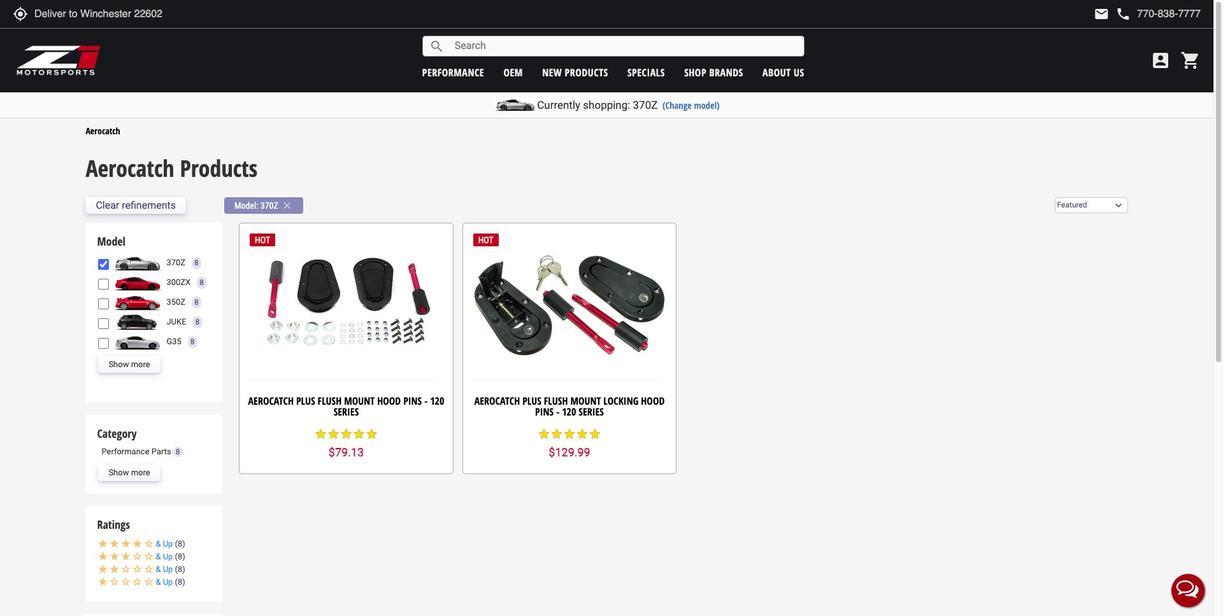 Task type: describe. For each thing, give the bounding box(es) containing it.
specials
[[628, 65, 665, 79]]

4 star from the left
[[353, 428, 365, 441]]

2 up from the top
[[163, 553, 173, 562]]

- inside aerocatch plus flush mount hood pins - 120 series
[[424, 394, 428, 408]]

show more button for model
[[98, 357, 160, 373]]

aerocatch for aerocatch products
[[86, 153, 174, 184]]

shop brands link
[[684, 65, 743, 79]]

370z inside model: 370z close
[[260, 200, 278, 211]]

mail
[[1094, 6, 1110, 22]]

$79.13
[[329, 446, 364, 460]]

show more for model
[[109, 360, 150, 369]]

mount for series
[[344, 394, 375, 408]]

currently
[[537, 99, 581, 112]]

- inside aerocatch plus flush mount locking hood pins - 120 series
[[556, 405, 560, 419]]

nissan juke 2011 2012 2013 2014 2015 2016 2017 vr38dett hr15de mr16ddt hr16de z1 motorsports image
[[112, 314, 163, 331]]

aerocatch plus flush mount locking hood pins - 120 series
[[475, 394, 665, 419]]

performance
[[422, 65, 484, 79]]

account_box
[[1151, 50, 1171, 71]]

account_box link
[[1148, 50, 1174, 71]]

1 star from the left
[[314, 428, 327, 441]]

aerocatch for aerocatch plus flush mount hood pins - 120 series
[[248, 394, 294, 408]]

pins inside aerocatch plus flush mount hood pins - 120 series
[[403, 394, 422, 408]]

shop brands
[[684, 65, 743, 79]]

category
[[97, 426, 137, 441]]

model:
[[234, 200, 258, 211]]

products
[[180, 153, 258, 184]]

new products link
[[542, 65, 608, 79]]

pins inside aerocatch plus flush mount locking hood pins - 120 series
[[535, 405, 554, 419]]

about us
[[763, 65, 805, 79]]

series inside aerocatch plus flush mount locking hood pins - 120 series
[[579, 405, 604, 419]]

0 vertical spatial 370z
[[633, 99, 658, 112]]

show more for category
[[109, 468, 150, 478]]

1 up from the top
[[163, 540, 173, 549]]

series inside aerocatch plus flush mount hood pins - 120 series
[[334, 405, 359, 419]]

search
[[429, 39, 445, 54]]

0 horizontal spatial 370z
[[167, 258, 185, 267]]

120 inside aerocatch plus flush mount locking hood pins - 120 series
[[562, 405, 576, 419]]

3 star from the left
[[340, 428, 353, 441]]

close
[[282, 200, 293, 211]]

10 star from the left
[[589, 428, 601, 441]]

category performance parts 8
[[97, 426, 180, 457]]

nissan 350z z33 2003 2004 2005 2006 2007 2008 2009 vq35de 3.5l revup rev up vq35hr nismo z1 motorsports image
[[112, 294, 163, 311]]

6 star from the left
[[538, 428, 551, 441]]

flush for series
[[318, 394, 342, 408]]

clear refinements
[[96, 199, 176, 212]]

1 & from the top
[[156, 540, 161, 549]]

show more button for category
[[98, 465, 160, 482]]

(change model) link
[[663, 99, 720, 112]]

8 inside category performance parts 8
[[176, 448, 180, 457]]

performance link
[[422, 65, 484, 79]]

3 & from the top
[[156, 565, 161, 575]]

model: 370z close
[[234, 200, 293, 211]]

new products
[[542, 65, 608, 79]]

1 & up 8 from the top
[[156, 540, 182, 549]]

aerocatch plus flush mount hood pins - 120 series
[[248, 394, 444, 419]]

star star star star star $79.13
[[314, 428, 378, 460]]

Search search field
[[445, 36, 804, 56]]



Task type: vqa. For each thing, say whether or not it's contained in the screenshot.
Flush in the AeroCatch Plus Flush Mount Locking Hood Pins - 120 Series
yes



Task type: locate. For each thing, give the bounding box(es) containing it.
1 horizontal spatial plus
[[523, 394, 541, 408]]

show more button
[[98, 357, 160, 373], [98, 465, 160, 482]]

0 horizontal spatial 120
[[430, 394, 444, 408]]

infiniti g35 coupe sedan v35 v36 skyline 2003 2004 2005 2006 2007 2008 3.5l vq35de revup rev up vq35hr z1 motorsports image
[[112, 334, 163, 350]]

performance
[[102, 448, 149, 457]]

plus for 120
[[523, 394, 541, 408]]

aerocatch for aerocatch link
[[86, 125, 120, 137]]

aerocatch for aerocatch plus flush mount locking hood pins - 120 series
[[475, 394, 520, 408]]

2 plus from the left
[[523, 394, 541, 408]]

shopping_cart
[[1181, 50, 1201, 71]]

flush inside aerocatch plus flush mount locking hood pins - 120 series
[[544, 394, 568, 408]]

show more
[[109, 360, 150, 369], [109, 468, 150, 478]]

1 vertical spatial 370z
[[260, 200, 278, 211]]

&
[[156, 540, 161, 549], [156, 553, 161, 562], [156, 565, 161, 575], [156, 578, 161, 588]]

more for model
[[131, 360, 150, 369]]

3 up from the top
[[163, 565, 173, 575]]

0 horizontal spatial aerocatch
[[248, 394, 294, 408]]

2 series from the left
[[579, 405, 604, 419]]

pins
[[403, 394, 422, 408], [535, 405, 554, 419]]

series
[[334, 405, 359, 419], [579, 405, 604, 419]]

hood
[[377, 394, 401, 408], [641, 394, 665, 408]]

aerocatch
[[86, 125, 120, 137], [86, 153, 174, 184]]

2 & from the top
[[156, 553, 161, 562]]

4 & up 8 from the top
[[156, 578, 182, 588]]

about us link
[[763, 65, 805, 79]]

9 star from the left
[[576, 428, 589, 441]]

aerocatch
[[248, 394, 294, 408], [475, 394, 520, 408]]

oem link
[[504, 65, 523, 79]]

series up star star star star star $79.13 on the left bottom of page
[[334, 405, 359, 419]]

plus
[[296, 394, 315, 408], [523, 394, 541, 408]]

series up star star star star star $129.99
[[579, 405, 604, 419]]

1 vertical spatial show more
[[109, 468, 150, 478]]

aerocatch inside aerocatch plus flush mount locking hood pins - 120 series
[[475, 394, 520, 408]]

show more down 'performance'
[[109, 468, 150, 478]]

1 aerocatch from the left
[[248, 394, 294, 408]]

clear
[[96, 199, 119, 212]]

currently shopping: 370z (change model)
[[537, 99, 720, 112]]

2 horizontal spatial 370z
[[633, 99, 658, 112]]

1 flush from the left
[[318, 394, 342, 408]]

phone link
[[1116, 6, 1201, 22]]

g35
[[167, 337, 181, 346]]

flush inside aerocatch plus flush mount hood pins - 120 series
[[318, 394, 342, 408]]

0 horizontal spatial mount
[[344, 394, 375, 408]]

hood right locking
[[641, 394, 665, 408]]

None checkbox
[[98, 259, 109, 270], [98, 279, 109, 290], [98, 299, 109, 309], [98, 259, 109, 270], [98, 279, 109, 290], [98, 299, 109, 309]]

show
[[109, 360, 129, 369], [109, 468, 129, 478]]

mount inside aerocatch plus flush mount hood pins - 120 series
[[344, 394, 375, 408]]

2 more from the top
[[131, 468, 150, 478]]

up
[[163, 540, 173, 549], [163, 553, 173, 562], [163, 565, 173, 575], [163, 578, 173, 588]]

flush
[[318, 394, 342, 408], [544, 394, 568, 408]]

0 vertical spatial show more
[[109, 360, 150, 369]]

juke
[[167, 317, 186, 327]]

4 & from the top
[[156, 578, 161, 588]]

1 vertical spatial show
[[109, 468, 129, 478]]

1 horizontal spatial pins
[[535, 405, 554, 419]]

us
[[794, 65, 805, 79]]

oem
[[504, 65, 523, 79]]

brands
[[709, 65, 743, 79]]

1 vertical spatial more
[[131, 468, 150, 478]]

more down infiniti g35 coupe sedan v35 v36 skyline 2003 2004 2005 2006 2007 2008 3.5l vq35de revup rev up vq35hr z1 motorsports image
[[131, 360, 150, 369]]

mount
[[344, 394, 375, 408], [571, 394, 601, 408]]

1 horizontal spatial mount
[[571, 394, 601, 408]]

2 aerocatch from the left
[[475, 394, 520, 408]]

8 star from the left
[[563, 428, 576, 441]]

8
[[194, 258, 199, 267], [200, 278, 204, 287], [194, 298, 199, 307], [195, 318, 200, 327], [190, 337, 195, 346], [176, 448, 180, 457], [178, 540, 182, 549], [178, 553, 182, 562], [178, 565, 182, 575], [178, 578, 182, 588]]

0 vertical spatial more
[[131, 360, 150, 369]]

show down infiniti g35 coupe sedan v35 v36 skyline 2003 2004 2005 2006 2007 2008 3.5l vq35de revup rev up vq35hr z1 motorsports image
[[109, 360, 129, 369]]

show more down infiniti g35 coupe sedan v35 v36 skyline 2003 2004 2005 2006 2007 2008 3.5l vq35de revup rev up vq35hr z1 motorsports image
[[109, 360, 150, 369]]

new
[[542, 65, 562, 79]]

star star star star star $129.99
[[538, 428, 601, 460]]

120
[[430, 394, 444, 408], [562, 405, 576, 419]]

3 & up 8 from the top
[[156, 565, 182, 575]]

370z left (change
[[633, 99, 658, 112]]

model)
[[694, 99, 720, 112]]

aerocatch products
[[86, 153, 258, 184]]

star
[[314, 428, 327, 441], [327, 428, 340, 441], [340, 428, 353, 441], [353, 428, 365, 441], [365, 428, 378, 441], [538, 428, 551, 441], [551, 428, 563, 441], [563, 428, 576, 441], [576, 428, 589, 441], [589, 428, 601, 441]]

2 show from the top
[[109, 468, 129, 478]]

2 star from the left
[[327, 428, 340, 441]]

-
[[424, 394, 428, 408], [556, 405, 560, 419]]

mount inside aerocatch plus flush mount locking hood pins - 120 series
[[571, 394, 601, 408]]

plus inside aerocatch plus flush mount hood pins - 120 series
[[296, 394, 315, 408]]

1 plus from the left
[[296, 394, 315, 408]]

1 horizontal spatial flush
[[544, 394, 568, 408]]

0 horizontal spatial pins
[[403, 394, 422, 408]]

mail phone
[[1094, 6, 1131, 22]]

0 horizontal spatial hood
[[377, 394, 401, 408]]

1 hood from the left
[[377, 394, 401, 408]]

0 horizontal spatial plus
[[296, 394, 315, 408]]

5 star from the left
[[365, 428, 378, 441]]

mail link
[[1094, 6, 1110, 22]]

2 hood from the left
[[641, 394, 665, 408]]

1 aerocatch from the top
[[86, 125, 120, 137]]

1 horizontal spatial hood
[[641, 394, 665, 408]]

2 show more from the top
[[109, 468, 150, 478]]

0 vertical spatial show more button
[[98, 357, 160, 373]]

1 show more button from the top
[[98, 357, 160, 373]]

mount left locking
[[571, 394, 601, 408]]

nissan 370z z34 2009 2010 2011 2012 2013 2014 2015 2016 2017 2018 2019 3.7l vq37vhr vhr nismo z1 motorsports image
[[112, 255, 163, 271]]

flush up star star star star star $79.13 on the left bottom of page
[[318, 394, 342, 408]]

show more button down 'performance'
[[98, 465, 160, 482]]

1 series from the left
[[334, 405, 359, 419]]

about
[[763, 65, 791, 79]]

1 show more from the top
[[109, 360, 150, 369]]

hood inside aerocatch plus flush mount locking hood pins - 120 series
[[641, 394, 665, 408]]

show down 'performance'
[[109, 468, 129, 478]]

aerocatch link
[[86, 125, 120, 137]]

locking
[[604, 394, 639, 408]]

1 horizontal spatial 120
[[562, 405, 576, 419]]

clear refinements button
[[86, 197, 186, 214]]

my_location
[[13, 6, 28, 22]]

mount for 120
[[571, 394, 601, 408]]

120 inside aerocatch plus flush mount hood pins - 120 series
[[430, 394, 444, 408]]

(change
[[663, 99, 692, 112]]

z1 motorsports logo image
[[16, 45, 102, 76]]

shop
[[684, 65, 707, 79]]

1 horizontal spatial series
[[579, 405, 604, 419]]

show for category
[[109, 468, 129, 478]]

show more button down infiniti g35 coupe sedan v35 v36 skyline 2003 2004 2005 2006 2007 2008 3.5l vq35de revup rev up vq35hr z1 motorsports image
[[98, 357, 160, 373]]

phone
[[1116, 6, 1131, 22]]

more
[[131, 360, 150, 369], [131, 468, 150, 478]]

plus for series
[[296, 394, 315, 408]]

300zx
[[167, 278, 191, 287]]

flush for 120
[[544, 394, 568, 408]]

0 horizontal spatial -
[[424, 394, 428, 408]]

0 vertical spatial aerocatch
[[86, 125, 120, 137]]

1 show from the top
[[109, 360, 129, 369]]

2 aerocatch from the top
[[86, 153, 174, 184]]

1 more from the top
[[131, 360, 150, 369]]

more for category
[[131, 468, 150, 478]]

aerocatch inside aerocatch plus flush mount hood pins - 120 series
[[248, 394, 294, 408]]

refinements
[[122, 199, 176, 212]]

2 vertical spatial 370z
[[167, 258, 185, 267]]

370z
[[633, 99, 658, 112], [260, 200, 278, 211], [167, 258, 185, 267]]

1 horizontal spatial -
[[556, 405, 560, 419]]

hood up star star star star star $79.13 on the left bottom of page
[[377, 394, 401, 408]]

hood inside aerocatch plus flush mount hood pins - 120 series
[[377, 394, 401, 408]]

products
[[565, 65, 608, 79]]

1 horizontal spatial 370z
[[260, 200, 278, 211]]

1 vertical spatial aerocatch
[[86, 153, 174, 184]]

ratings
[[97, 518, 130, 533]]

mount up star star star star star $79.13 on the left bottom of page
[[344, 394, 375, 408]]

& up 8
[[156, 540, 182, 549], [156, 553, 182, 562], [156, 565, 182, 575], [156, 578, 182, 588]]

shopping:
[[583, 99, 630, 112]]

plus inside aerocatch plus flush mount locking hood pins - 120 series
[[523, 394, 541, 408]]

model
[[97, 234, 125, 249]]

2 flush from the left
[[544, 394, 568, 408]]

0 vertical spatial show
[[109, 360, 129, 369]]

7 star from the left
[[551, 428, 563, 441]]

2 show more button from the top
[[98, 465, 160, 482]]

2 mount from the left
[[571, 394, 601, 408]]

$129.99
[[549, 446, 590, 460]]

plus up star star star star star $79.13 on the left bottom of page
[[296, 394, 315, 408]]

specials link
[[628, 65, 665, 79]]

plus up star star star star star $129.99
[[523, 394, 541, 408]]

shopping_cart link
[[1177, 50, 1201, 71]]

370z left close
[[260, 200, 278, 211]]

1 horizontal spatial aerocatch
[[475, 394, 520, 408]]

2 & up 8 from the top
[[156, 553, 182, 562]]

show for model
[[109, 360, 129, 369]]

None checkbox
[[98, 318, 109, 329], [98, 338, 109, 349], [98, 318, 109, 329], [98, 338, 109, 349]]

1 mount from the left
[[344, 394, 375, 408]]

parts
[[151, 448, 171, 457]]

flush up star star star star star $129.99
[[544, 394, 568, 408]]

0 horizontal spatial series
[[334, 405, 359, 419]]

370z up the '300zx'
[[167, 258, 185, 267]]

1 vertical spatial show more button
[[98, 465, 160, 482]]

0 horizontal spatial flush
[[318, 394, 342, 408]]

nissan 300zx z32 1990 1991 1992 1993 1994 1995 1996 vg30dett vg30de twin turbo non turbo z1 motorsports image
[[112, 275, 163, 291]]

4 up from the top
[[163, 578, 173, 588]]

more down 'performance'
[[131, 468, 150, 478]]

350z
[[167, 297, 185, 307]]



